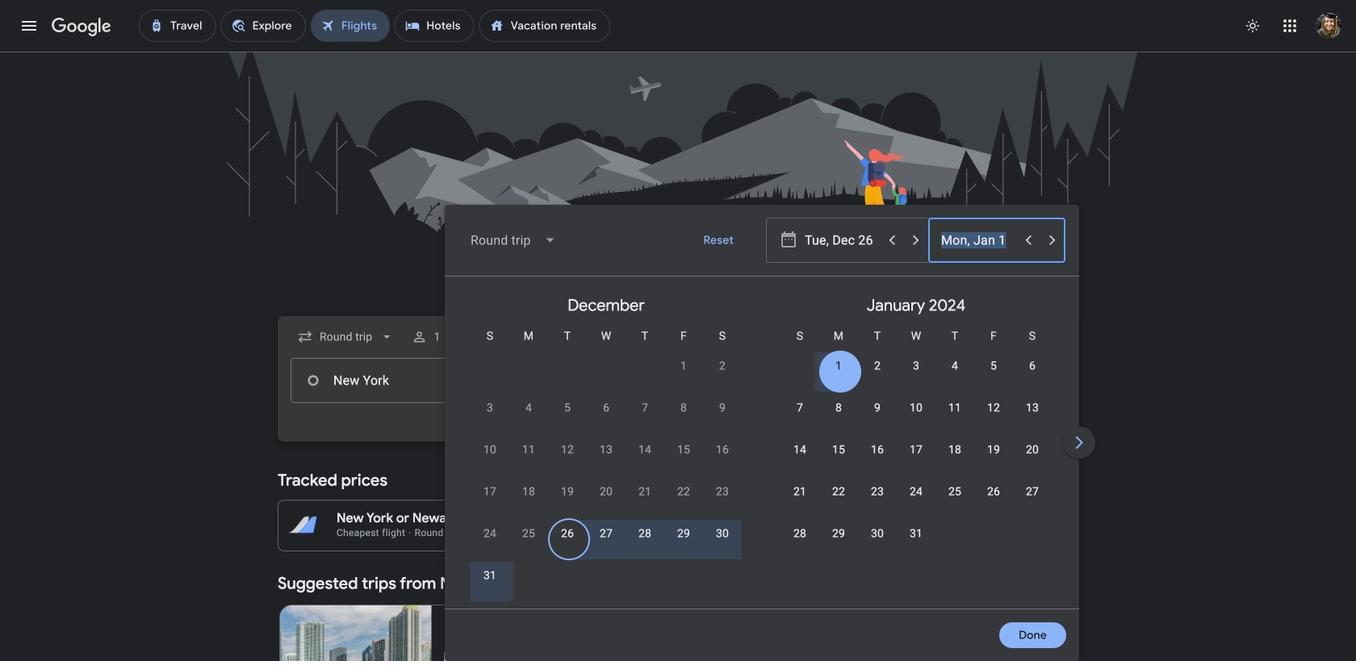 Task type: vqa. For each thing, say whether or not it's contained in the screenshot.
Tempe History Museum
no



Task type: locate. For each thing, give the bounding box(es) containing it.
1 vertical spatial return text field
[[940, 359, 1015, 403]]

tue, dec 19 element
[[561, 484, 574, 501]]

tue, dec 26, departure date. element
[[561, 526, 574, 542]]

None text field
[[291, 358, 518, 404]]

thu, jan 18 element
[[949, 442, 962, 459]]

fri, jan 5 element
[[991, 358, 997, 375]]

1 vertical spatial departure text field
[[804, 359, 878, 403]]

mon, jan 22 element
[[832, 484, 845, 501]]

mon, jan 29 element
[[832, 526, 845, 542]]

None field
[[458, 221, 570, 260], [291, 323, 401, 352], [458, 221, 570, 260], [291, 323, 401, 352]]

grid
[[451, 283, 1356, 619]]

row
[[664, 345, 742, 397], [819, 345, 1052, 397], [471, 393, 742, 439], [781, 393, 1052, 439], [471, 435, 742, 481], [781, 435, 1052, 481], [471, 477, 742, 523], [781, 477, 1052, 523], [471, 519, 742, 565], [781, 519, 936, 565], [471, 561, 509, 607]]

row up wed, jan 31 element
[[781, 477, 1052, 523]]

wed, dec 6 element
[[603, 400, 610, 417]]

sat, dec 9 element
[[719, 400, 726, 417]]

row up wed, jan 10 element
[[819, 345, 1052, 397]]

row up wed, dec 13 element
[[471, 393, 742, 439]]

thu, jan 4 element
[[952, 358, 958, 375]]

row down sun, dec 24 element
[[471, 561, 509, 607]]

wed, jan 31 element
[[910, 526, 923, 542]]

Departure text field
[[805, 219, 879, 262], [804, 359, 878, 403]]

wed, dec 13 element
[[600, 442, 613, 459]]

frontier image
[[445, 653, 457, 662]]

sat, dec 16 element
[[716, 442, 729, 459]]

Return text field
[[941, 219, 1016, 262], [940, 359, 1015, 403]]

tue, jan 23 element
[[871, 484, 884, 501]]

sun, dec 10 element
[[484, 442, 497, 459]]

tue, jan 16 element
[[871, 442, 884, 459]]

sat, dec 23 element
[[716, 484, 729, 501]]

tue, dec 5 element
[[564, 400, 571, 417]]

thu, jan 25 element
[[949, 484, 962, 501]]

row group
[[451, 283, 761, 607], [761, 283, 1071, 603], [1071, 283, 1356, 603]]

sat, jan 6 element
[[1029, 358, 1036, 375]]

fri, jan 26 element
[[987, 484, 1000, 501]]

row down tue, jan 23 element
[[781, 519, 936, 565]]

3 row group from the left
[[1071, 283, 1356, 603]]

fri, jan 19 element
[[987, 442, 1000, 459]]

0 vertical spatial return text field
[[941, 219, 1016, 262]]

row down wed, dec 20 element
[[471, 519, 742, 565]]

thu, dec 14 element
[[639, 442, 652, 459]]

row up wed, jan 17 element
[[781, 393, 1052, 439]]

grid inside flight search box
[[451, 283, 1356, 619]]

suggested trips from new york region
[[278, 565, 1079, 662]]

tue, dec 12 element
[[561, 442, 574, 459]]

wed, jan 24 element
[[910, 484, 923, 501]]



Task type: describe. For each thing, give the bounding box(es) containing it.
row up wed, jan 24 element
[[781, 435, 1052, 481]]

tue, jan 9 element
[[874, 400, 881, 417]]

mon, jan 15 element
[[832, 442, 845, 459]]

thu, dec 7 element
[[642, 400, 648, 417]]

thu, dec 28 element
[[639, 526, 652, 542]]

wed, dec 27 element
[[600, 526, 613, 542]]

thu, dec 21 element
[[639, 484, 652, 501]]

2 row group from the left
[[761, 283, 1071, 603]]

wed, jan 17 element
[[910, 442, 923, 459]]

sun, dec 17 element
[[484, 484, 497, 501]]

88 US dollars text field
[[639, 511, 661, 527]]

wed, dec 20 element
[[600, 484, 613, 501]]

sat, dec 2 element
[[719, 358, 726, 375]]

mon, jan 8 element
[[836, 400, 842, 417]]

mon, dec 11 element
[[522, 442, 535, 459]]

main menu image
[[19, 16, 39, 36]]

fri, dec 8 element
[[681, 400, 687, 417]]

tracked prices region
[[278, 462, 1079, 552]]

fri, dec 22 element
[[677, 484, 690, 501]]

fri, dec 29 element
[[677, 526, 690, 542]]

wed, jan 10 element
[[910, 400, 923, 417]]

fri, dec 1 element
[[681, 358, 687, 375]]

row up wed, dec 20 element
[[471, 435, 742, 481]]

change appearance image
[[1234, 6, 1272, 45]]

sun, dec 3 element
[[487, 400, 493, 417]]

sun, jan 14 element
[[794, 442, 807, 459]]

sat, jan 27 element
[[1026, 484, 1039, 501]]

wed, jan 3 element
[[913, 358, 920, 375]]

sun, jan 28 element
[[794, 526, 807, 542]]

none text field inside flight search box
[[291, 358, 518, 404]]

row up fri, dec 8 element
[[664, 345, 742, 397]]

mon, dec 4 element
[[526, 400, 532, 417]]

mon, jan 1, departure date. element
[[836, 358, 842, 375]]

sun, jan 21 element
[[794, 484, 807, 501]]

sun, jan 7 element
[[797, 400, 803, 417]]

mon, dec 25 element
[[522, 526, 535, 542]]

sat, dec 30 element
[[716, 526, 729, 542]]

fri, jan 12 element
[[987, 400, 1000, 417]]

Flight search field
[[265, 205, 1356, 662]]

sun, dec 31 element
[[484, 568, 497, 584]]

sun, dec 24 element
[[484, 526, 497, 542]]

next image
[[1060, 424, 1099, 463]]

tue, jan 2 element
[[874, 358, 881, 375]]

mon, dec 18 element
[[522, 484, 535, 501]]

thu, jan 11 element
[[949, 400, 962, 417]]

tue, jan 30 element
[[871, 526, 884, 542]]

1 row group from the left
[[451, 283, 761, 607]]

fri, dec 15 element
[[677, 442, 690, 459]]

row up wed, dec 27 element
[[471, 477, 742, 523]]

sat, jan 20 element
[[1026, 442, 1039, 459]]

sat, jan 13 element
[[1026, 400, 1039, 417]]

0 vertical spatial departure text field
[[805, 219, 879, 262]]



